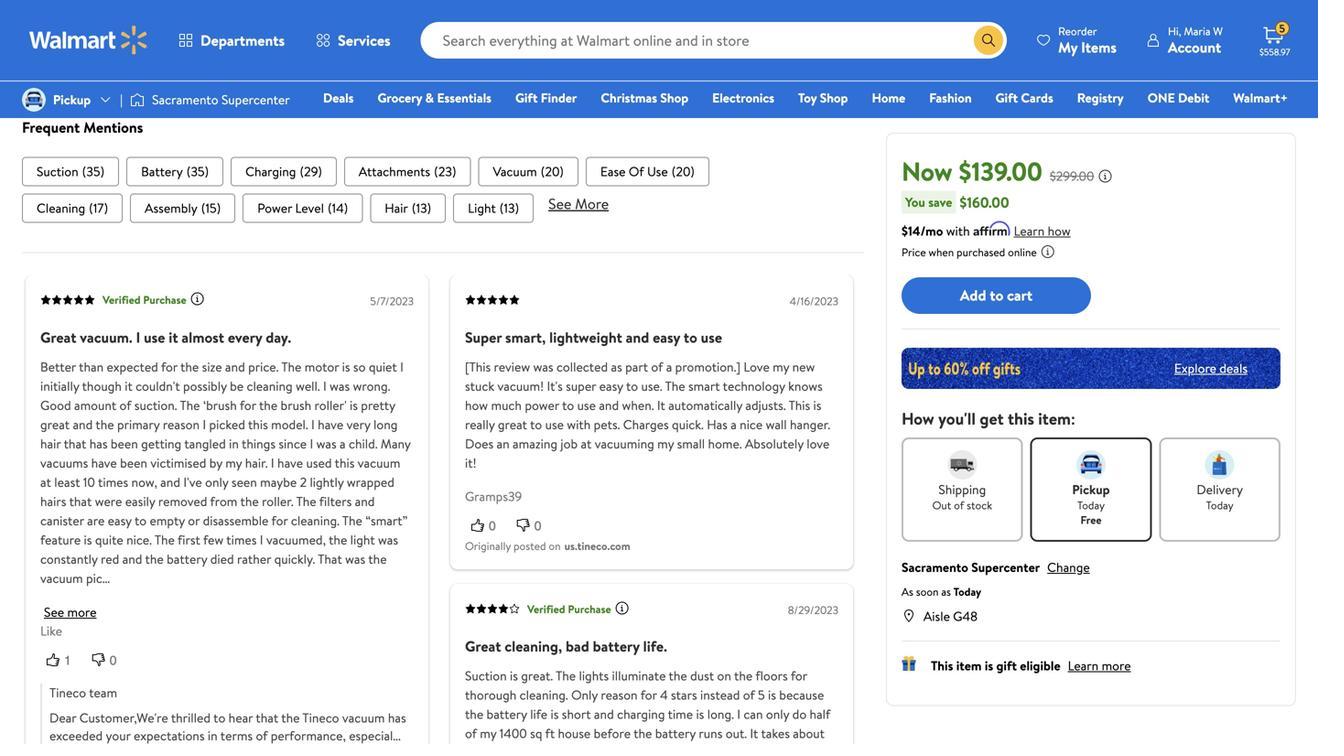 Task type: describe. For each thing, give the bounding box(es) containing it.
can
[[744, 705, 763, 723]]

and inside suction is great.  the lights illuminate the dust on the floors for thorough cleaning.  only reason for 4 stars instead of 5 is because the battery life is short and charging time is long.  i can only do half of my 1400 sq ft house before the battery runs out.  it takes about three hours for a full charge.
[[594, 705, 614, 723]]

long
[[374, 415, 398, 433]]

4/16/2023
[[790, 293, 838, 309]]

team
[[89, 684, 117, 702]]

(13) for light (13)
[[500, 199, 519, 217]]

is right 'time'
[[696, 705, 704, 723]]

0 vertical spatial vacuum
[[358, 454, 400, 472]]

of up the three
[[465, 725, 477, 742]]

to down "super"
[[562, 396, 574, 414]]

hairs
[[40, 492, 66, 510]]

is down floors
[[768, 686, 776, 704]]

absolutely
[[745, 435, 804, 452]]

my inside suction is great.  the lights illuminate the dust on the floors for thorough cleaning.  only reason for 4 stars instead of 5 is because the battery life is short and charging time is long.  i can only do half of my 1400 sq ft house before the battery runs out.  it takes about three hours for a full charge.
[[480, 725, 496, 742]]

canister
[[40, 511, 84, 529]]

1 horizontal spatial have
[[277, 454, 303, 472]]

verified for vacuum.
[[103, 292, 141, 307]]

0 for super smart, lightweight and easy to use
[[534, 518, 542, 533]]

in inside the tineco team dear customer,we're thrilled to hear that the tineco vacuum has exceeded your expectations in terms of performance, especial...
[[208, 727, 218, 744]]

cards
[[1021, 89, 1053, 107]]

list item containing assembly
[[130, 193, 235, 223]]

illuminate
[[612, 667, 666, 685]]

i up the tangled
[[203, 415, 206, 433]]

was up roller'
[[330, 377, 350, 395]]

5/7/2023
[[370, 293, 414, 309]]

and down amount
[[73, 415, 93, 433]]

0 horizontal spatial tineco
[[49, 684, 86, 702]]

long.
[[707, 705, 734, 723]]

red
[[101, 550, 119, 568]]

only inside suction is great.  the lights illuminate the dust on the floors for thorough cleaning.  only reason for 4 stars instead of 5 is because the battery life is short and charging time is long.  i can only do half of my 1400 sq ft house before the battery runs out.  it takes about three hours for a full charge.
[[766, 705, 789, 723]]

every
[[228, 327, 262, 347]]

deals
[[323, 89, 354, 107]]

great inside better than expected for the size and price. the motor is so quiet i initially though it couldn't possibly be cleaning well. i was wrong. good amount of suction. the 'brush for the brush roller' is pretty great and the primary reason i picked this model. i have very long hair that has been getting tangled in things since i was a child. many vacuums have been victimised by my hair. i have used this vacuum at least 10 times now, and i've only seen maybe 2 lightly wrapped hairs that were easily removed from the roller. the filters and canister are easy to empty or disassemble for cleaning. the "smart" feature is quite nice. the first few times i vacuumed, the light was constantly red and the battery died rather quickly. that was the vacuum pic...
[[40, 415, 70, 433]]

1 vertical spatial originally
[[465, 538, 511, 554]]

1 vertical spatial vacuum
[[40, 569, 83, 587]]

bad
[[566, 636, 589, 656]]

is up very at the bottom
[[350, 396, 358, 414]]

gift for gift finder
[[515, 89, 538, 107]]

for down be
[[240, 396, 256, 414]]

i right model. on the bottom of the page
[[311, 415, 315, 433]]

is left great.
[[510, 667, 518, 685]]

home.
[[708, 435, 742, 452]]

out
[[932, 497, 951, 513]]

use down power
[[545, 415, 564, 433]]

than
[[79, 358, 104, 376]]

is right life
[[551, 705, 559, 723]]

it inside '[this review was collected as part of a promotion.] love my new stuck vacuum!  it's super easy to use.   the smart technology knows how much power to use and when.  it automatically adjusts.  this is really great to use with pets.  charges quick.  has a nice wall hanger. does an amazing job at vacuuming my small home.  absolutely love it!'
[[657, 396, 665, 414]]

battery up lights
[[593, 636, 640, 656]]

item:
[[1038, 407, 1076, 430]]

for left 4
[[641, 686, 657, 704]]

the down seen
[[240, 492, 259, 510]]

0 horizontal spatial more
[[67, 603, 97, 621]]

the inside suction is great.  the lights illuminate the dust on the floors for thorough cleaning.  only reason for 4 stars instead of 5 is because the battery life is short and charging time is long.  i can only do half of my 1400 sq ft house before the battery runs out.  it takes about three hours for a full charge.
[[556, 667, 576, 685]]

terms
[[220, 727, 253, 744]]

$299.00
[[1050, 167, 1094, 185]]

0 for great vacuum. i use it almost every day.
[[110, 653, 117, 668]]

use down "super"
[[577, 396, 596, 414]]

by
[[209, 454, 222, 472]]

list item containing hair
[[370, 193, 446, 223]]

child.
[[349, 435, 378, 452]]

1 vertical spatial tineco
[[302, 709, 339, 727]]

0 vertical spatial with
[[946, 222, 970, 240]]

0 vertical spatial that
[[64, 435, 86, 452]]

a right the part
[[666, 358, 672, 376]]

few
[[203, 531, 224, 549]]

suction for suction is great.  the lights illuminate the dust on the floors for thorough cleaning.  only reason for 4 stars instead of 5 is because the battery life is short and charging time is long.  i can only do half of my 1400 sq ft house before the battery runs out.  it takes about three hours for a full charge.
[[465, 667, 507, 685]]

$14/mo
[[902, 222, 943, 240]]

0 button for great vacuum. i use it almost every day.
[[86, 651, 131, 669]]

has inside better than expected for the size and price. the motor is so quiet i initially though it couldn't possibly be cleaning well. i was wrong. good amount of suction. the 'brush for the brush roller' is pretty great and the primary reason i picked this model. i have very long hair that has been getting tangled in things since i was a child. many vacuums have been victimised by my hair. i have used this vacuum at least 10 times now, and i've only seen maybe 2 lightly wrapped hairs that were easily removed from the roller. the filters and canister are easy to empty or disassemble for cleaning. the "smart" feature is quite nice. the first few times i vacuumed, the light was constantly red and the battery died rather quickly. that was the vacuum pic...
[[89, 435, 108, 452]]

use up expected
[[144, 327, 165, 347]]

0 horizontal spatial have
[[91, 454, 117, 472]]

today inside sacramento supercenter change as soon as today
[[954, 584, 981, 599]]

is inside '[this review was collected as part of a promotion.] love my new stuck vacuum!  it's super easy to use.   the smart technology knows how much power to use and when.  it automatically adjusts.  this is really great to use with pets.  charges quick.  has a nice wall hanger. does an amazing job at vacuuming my small home.  absolutely love it!'
[[813, 396, 821, 414]]

when.
[[622, 396, 654, 414]]

is left the so
[[342, 358, 350, 376]]

level
[[295, 199, 324, 217]]

learn inside learn how "button"
[[1014, 222, 1045, 240]]

pic...
[[86, 569, 110, 587]]

review
[[494, 358, 530, 376]]

that
[[318, 550, 342, 568]]

short
[[562, 705, 591, 723]]

of inside the tineco team dear customer,we're thrilled to hear that the tineco vacuum has exceeded your expectations in terms of performance, especial...
[[256, 727, 268, 744]]

verified purchase information image for life.
[[615, 601, 629, 616]]

gifting made easy image
[[902, 656, 916, 671]]

the down amount
[[96, 415, 114, 433]]

2 (20) from the left
[[672, 162, 695, 180]]

the up that
[[329, 531, 347, 549]]

how inside learn how "button"
[[1048, 222, 1071, 240]]

for down roller.
[[271, 511, 288, 529]]

services button
[[300, 18, 406, 62]]

$14/mo with
[[902, 222, 970, 240]]

the down charging
[[634, 725, 652, 742]]

1 horizontal spatial learn
[[1068, 657, 1099, 674]]

(29)
[[300, 162, 322, 180]]

before
[[594, 725, 631, 742]]

frequent
[[22, 117, 80, 137]]

1 horizontal spatial 0
[[489, 518, 496, 533]]

list item containing attachments
[[344, 157, 471, 186]]

to up amazing
[[530, 415, 542, 433]]

1 vertical spatial been
[[120, 454, 147, 472]]

list item containing ease of use
[[586, 157, 709, 186]]

battery up 1400
[[487, 705, 527, 723]]

was down light
[[345, 550, 365, 568]]

and down wrapped
[[355, 492, 375, 510]]

departments button
[[163, 18, 300, 62]]

0 vertical spatial been
[[111, 435, 138, 452]]

christmas
[[601, 89, 657, 107]]

the down the empty
[[155, 531, 175, 549]]

purchase for battery
[[568, 601, 611, 617]]

to left the use.
[[626, 377, 638, 395]]

learn more about strikethrough prices image
[[1098, 169, 1113, 183]]

learn more button
[[1068, 657, 1131, 674]]

supercenter for sacramento supercenter
[[221, 91, 290, 108]]

0 button for super smart, lightweight and easy to use
[[511, 516, 556, 535]]

it's
[[547, 377, 563, 395]]

1 horizontal spatial more
[[1102, 657, 1131, 674]]

0 vertical spatial it
[[169, 327, 178, 347]]

reason inside better than expected for the size and price. the motor is so quiet i initially though it couldn't possibly be cleaning well. i was wrong. good amount of suction. the 'brush for the brush roller' is pretty great and the primary reason i picked this model. i have very long hair that has been getting tangled in things since i was a child. many vacuums have been victimised by my hair. i have used this vacuum at least 10 times now, and i've only seen maybe 2 lightly wrapped hairs that were easily removed from the roller. the filters and canister are easy to empty or disassemble for cleaning. the "smart" feature is quite nice. the first few times i vacuumed, the light was constantly red and the battery died rather quickly. that was the vacuum pic...
[[163, 415, 200, 433]]

collected
[[557, 358, 608, 376]]

great for great cleaning, bad battery life.
[[465, 636, 501, 656]]

the down the possibly on the left of the page
[[180, 396, 200, 414]]

grocery & essentials link
[[369, 88, 500, 108]]

0 vertical spatial 5
[[1279, 21, 1285, 36]]

great inside '[this review was collected as part of a promotion.] love my new stuck vacuum!  it's super easy to use.   the smart technology knows how much power to use and when.  it automatically adjusts.  this is really great to use with pets.  charges quick.  has a nice wall hanger. does an amazing job at vacuuming my small home.  absolutely love it!'
[[498, 415, 527, 433]]

0 vertical spatial originally posted on us.tineco.com
[[59, 30, 224, 45]]

i right 'quiet'
[[400, 358, 404, 376]]

see more list
[[22, 193, 864, 223]]

like
[[40, 622, 62, 640]]

hours
[[498, 744, 529, 744]]

online
[[1008, 244, 1037, 260]]

$160.00
[[960, 192, 1009, 212]]

now $139.00
[[902, 153, 1043, 189]]

were
[[95, 492, 122, 510]]

5 inside suction is great.  the lights illuminate the dust on the floors for thorough cleaning.  only reason for 4 stars instead of 5 is because the battery life is short and charging time is long.  i can only do half of my 1400 sq ft house before the battery runs out.  it takes about three hours for a full charge.
[[758, 686, 765, 704]]

intent image for shipping image
[[948, 450, 977, 479]]

this item is gift eligible learn more
[[931, 657, 1131, 674]]

soon
[[916, 584, 939, 599]]

list item containing charging
[[231, 157, 337, 186]]

though
[[82, 377, 122, 395]]

the left size
[[180, 358, 199, 376]]

i up the rather
[[260, 531, 263, 549]]

motor
[[305, 358, 339, 376]]

2 horizontal spatial easy
[[653, 327, 680, 347]]

1 vertical spatial this
[[931, 657, 953, 674]]

charge.
[[581, 744, 621, 744]]

the up the well.
[[281, 358, 302, 376]]

to inside button
[[990, 285, 1004, 305]]

2
[[300, 473, 307, 491]]

you
[[905, 193, 925, 211]]

power
[[525, 396, 559, 414]]

the up stars
[[669, 667, 687, 685]]

christmas shop
[[601, 89, 688, 107]]

it inside suction is great.  the lights illuminate the dust on the floors for thorough cleaning.  only reason for 4 stars instead of 5 is because the battery life is short and charging time is long.  i can only do half of my 1400 sq ft house before the battery runs out.  it takes about three hours for a full charge.
[[750, 725, 758, 742]]

was up used
[[316, 435, 337, 452]]

and up be
[[225, 358, 245, 376]]

or
[[188, 511, 200, 529]]

fashion
[[929, 89, 972, 107]]

battery down 'time'
[[655, 725, 696, 742]]

1 vertical spatial us.tineco.com
[[564, 538, 630, 554]]

automatically
[[668, 396, 742, 414]]

0 vertical spatial on
[[142, 30, 154, 45]]

a inside better than expected for the size and price. the motor is so quiet i initially though it couldn't possibly be cleaning well. i was wrong. good amount of suction. the 'brush for the brush roller' is pretty great and the primary reason i picked this model. i have very long hair that has been getting tangled in things since i was a child. many vacuums have been victimised by my hair. i have used this vacuum at least 10 times now, and i've only seen maybe 2 lightly wrapped hairs that were easily removed from the roller. the filters and canister are easy to empty or disassemble for cleaning. the "smart" feature is quite nice. the first few times i vacuumed, the light was constantly red and the battery died rather quickly. that was the vacuum pic...
[[340, 435, 346, 452]]

i inside suction is great.  the lights illuminate the dust on the floors for thorough cleaning.  only reason for 4 stars instead of 5 is because the battery life is short and charging time is long.  i can only do half of my 1400 sq ft house before the battery runs out.  it takes about three hours for a full charge.
[[737, 705, 741, 723]]

Search search field
[[421, 22, 1007, 59]]

easily
[[125, 492, 155, 510]]

pretty
[[361, 396, 395, 414]]

of inside '[this review was collected as part of a promotion.] love my new stuck vacuum!  it's super easy to use.   the smart technology knows how much power to use and when.  it automatically adjusts.  this is really great to use with pets.  charges quick.  has a nice wall hanger. does an amazing job at vacuuming my small home.  absolutely love it!'
[[651, 358, 663, 376]]

gift for gift cards
[[996, 89, 1018, 107]]

battery inside better than expected for the size and price. the motor is so quiet i initially though it couldn't possibly be cleaning well. i was wrong. good amount of suction. the 'brush for the brush roller' is pretty great and the primary reason i picked this model. i have very long hair that has been getting tangled in things since i was a child. many vacuums have been victimised by my hair. i have used this vacuum at least 10 times now, and i've only seen maybe 2 lightly wrapped hairs that were easily removed from the roller. the filters and canister are easy to empty or disassemble for cleaning. the "smart" feature is quite nice. the first few times i vacuumed, the light was constantly red and the battery died rather quickly. that was the vacuum pic...
[[167, 550, 207, 568]]

is left gift
[[985, 657, 993, 674]]

fashion link
[[921, 88, 980, 108]]

it!
[[465, 454, 477, 472]]

0 horizontal spatial originally
[[59, 30, 104, 45]]

ft
[[545, 725, 555, 742]]

great vacuum. i use it almost every day.
[[40, 327, 291, 347]]

for down sq at bottom left
[[532, 744, 548, 744]]

the up light
[[342, 511, 362, 529]]

for up because at the bottom right
[[791, 667, 807, 685]]

hanger.
[[790, 415, 830, 433]]

1 vertical spatial that
[[69, 492, 92, 510]]

1 vertical spatial times
[[226, 531, 257, 549]]

performance,
[[271, 727, 346, 744]]

(23)
[[434, 162, 456, 180]]

the down nice.
[[145, 550, 164, 568]]

suction for suction (35)
[[37, 162, 78, 180]]

use up 'promotion.]' on the right
[[701, 327, 722, 347]]

power level (14)
[[257, 199, 348, 217]]

toy shop
[[798, 89, 848, 107]]

legal information image
[[1041, 244, 1055, 259]]

to up 'promotion.]' on the right
[[684, 327, 697, 347]]

charges
[[623, 415, 669, 433]]

1
[[64, 653, 71, 668]]

hi,
[[1168, 23, 1181, 39]]

services
[[338, 30, 391, 50]]

list item containing vacuum
[[478, 157, 578, 186]]

and down nice.
[[122, 550, 142, 568]]

shop for toy shop
[[820, 89, 848, 107]]

smart
[[688, 377, 720, 395]]

1 vertical spatial originally posted on us.tineco.com
[[465, 538, 630, 554]]

sacramento supercenter
[[152, 91, 290, 108]]

cleaning. inside better than expected for the size and price. the motor is so quiet i initially though it couldn't possibly be cleaning well. i was wrong. good amount of suction. the 'brush for the brush roller' is pretty great and the primary reason i picked this model. i have very long hair that has been getting tangled in things since i was a child. many vacuums have been victimised by my hair. i have used this vacuum at least 10 times now, and i've only seen maybe 2 lightly wrapped hairs that were easily removed from the roller. the filters and canister are easy to empty or disassemble for cleaning. the "smart" feature is quite nice. the first few times i vacuumed, the light was constantly red and the battery died rather quickly. that was the vacuum pic...
[[291, 511, 340, 529]]

how you'll get this item:
[[902, 407, 1076, 430]]

of up can
[[743, 686, 755, 704]]

list containing suction
[[22, 157, 864, 186]]

vacuumed,
[[266, 531, 326, 549]]

the down cleaning on the left of the page
[[259, 396, 278, 414]]

pickup today free
[[1072, 480, 1110, 527]]

with inside '[this review was collected as part of a promotion.] love my new stuck vacuum!  it's super easy to use.   the smart technology knows how much power to use and when.  it automatically adjusts.  this is really great to use with pets.  charges quick.  has a nice wall hanger. does an amazing job at vacuuming my small home.  absolutely love it!'
[[567, 415, 591, 433]]

sq
[[530, 725, 542, 742]]

affirm image
[[974, 221, 1010, 235]]

hear
[[229, 709, 253, 727]]

2 horizontal spatial have
[[318, 415, 343, 433]]

many
[[381, 435, 411, 452]]

list item containing power level
[[243, 193, 363, 223]]

one debit
[[1148, 89, 1210, 107]]

i right hair.
[[271, 454, 274, 472]]

0 horizontal spatial this
[[248, 415, 268, 433]]

power
[[257, 199, 292, 217]]

i right the well.
[[323, 377, 327, 395]]

disassemble
[[203, 511, 269, 529]]



Task type: vqa. For each thing, say whether or not it's contained in the screenshot.
TIMES
yes



Task type: locate. For each thing, give the bounding box(es) containing it.
to left hear
[[213, 709, 225, 727]]

the left floors
[[734, 667, 753, 685]]

in inside better than expected for the size and price. the motor is so quiet i initially though it couldn't possibly be cleaning well. i was wrong. good amount of suction. the 'brush for the brush roller' is pretty great and the primary reason i picked this model. i have very long hair that has been getting tangled in things since i was a child. many vacuums have been victimised by my hair. i have used this vacuum at least 10 times now, and i've only seen maybe 2 lightly wrapped hairs that were easily removed from the roller. the filters and canister are easy to empty or disassemble for cleaning. the "smart" feature is quite nice. the first few times i vacuumed, the light was constantly red and the battery died rather quickly. that was the vacuum pic...
[[229, 435, 239, 452]]

is down the are
[[84, 531, 92, 549]]

list item containing light
[[453, 193, 534, 223]]

verified up vacuum.
[[103, 292, 141, 307]]

was inside '[this review was collected as part of a promotion.] love my new stuck vacuum!  it's super easy to use.   the smart technology knows how much power to use and when.  it automatically adjusts.  this is really great to use with pets.  charges quick.  has a nice wall hanger. does an amazing job at vacuuming my small home.  absolutely love it!'
[[533, 358, 553, 376]]

the down light
[[368, 550, 387, 568]]

0 horizontal spatial verified
[[103, 292, 141, 307]]

of up primary
[[119, 396, 131, 414]]

change button
[[1047, 558, 1090, 576]]

seen
[[231, 473, 257, 491]]

i
[[136, 327, 140, 347], [400, 358, 404, 376], [323, 377, 327, 395], [203, 415, 206, 433], [311, 415, 315, 433], [310, 435, 313, 452], [271, 454, 274, 472], [260, 531, 263, 549], [737, 705, 741, 723]]

hair.
[[245, 454, 268, 472]]

 image
[[22, 88, 46, 112]]

intent image for delivery image
[[1205, 450, 1235, 479]]

0 horizontal spatial see
[[44, 603, 64, 621]]

vacuum inside the tineco team dear customer,we're thrilled to hear that the tineco vacuum has exceeded your expectations in terms of performance, especial...
[[342, 709, 385, 727]]

1 horizontal spatial supercenter
[[971, 558, 1040, 576]]

have up 10
[[91, 454, 117, 472]]

model.
[[271, 415, 308, 433]]

0 vertical spatial more
[[67, 603, 97, 621]]

cleaning
[[37, 199, 85, 217]]

0 vertical spatial see
[[548, 193, 572, 213]]

0 vertical spatial times
[[98, 473, 128, 491]]

0 down gramps39
[[489, 518, 496, 533]]

learn right eligible
[[1068, 657, 1099, 674]]

(13) for hair (13)
[[412, 199, 431, 217]]

great up better
[[40, 327, 76, 347]]

intent image for pickup image
[[1076, 450, 1106, 479]]

that
[[64, 435, 86, 452], [69, 492, 92, 510], [256, 709, 278, 727]]

1 horizontal spatial pickup
[[1072, 480, 1110, 498]]

0 horizontal spatial in
[[208, 727, 218, 744]]

and up pets.
[[599, 396, 619, 414]]

my left the 'small'
[[657, 435, 674, 452]]

list item containing battery
[[126, 157, 223, 186]]

0 horizontal spatial how
[[465, 396, 488, 414]]

0 down amazing
[[534, 518, 542, 533]]

pickup for pickup today free
[[1072, 480, 1110, 498]]

5 up can
[[758, 686, 765, 704]]

sacramento right '|'
[[152, 91, 218, 108]]

list
[[22, 157, 864, 186]]

0 horizontal spatial as
[[611, 358, 622, 376]]

1 gift from the left
[[515, 89, 538, 107]]

today inside delivery today
[[1206, 497, 1234, 513]]

1 horizontal spatial it
[[169, 327, 178, 347]]

attachments (23)
[[359, 162, 456, 180]]

(35) for suction (35)
[[82, 162, 104, 180]]

to
[[990, 285, 1004, 305], [684, 327, 697, 347], [626, 377, 638, 395], [562, 396, 574, 414], [530, 415, 542, 433], [135, 511, 147, 529], [213, 709, 225, 727]]

0 horizontal spatial great
[[40, 327, 76, 347]]

have
[[318, 415, 343, 433], [91, 454, 117, 472], [277, 454, 303, 472]]

1 shop from the left
[[660, 89, 688, 107]]

verified up cleaning,
[[527, 601, 565, 617]]

list item up "assembly" in the top left of the page
[[126, 157, 223, 186]]

the right hear
[[281, 709, 300, 727]]

with up the price when purchased online
[[946, 222, 970, 240]]

0 vertical spatial us.tineco.com
[[158, 30, 224, 45]]

vacuum
[[358, 454, 400, 472], [40, 569, 83, 587], [342, 709, 385, 727]]

(20) right vacuum
[[541, 162, 564, 180]]

1 horizontal spatial great
[[465, 636, 501, 656]]

0 horizontal spatial purchase
[[143, 292, 186, 307]]

with up job
[[567, 415, 591, 433]]

and up the part
[[626, 327, 649, 347]]

2 horizontal spatial 0
[[534, 518, 542, 533]]

1 horizontal spatial with
[[946, 222, 970, 240]]

i right since
[[310, 435, 313, 452]]

as inside '[this review was collected as part of a promotion.] love my new stuck vacuum!  it's super easy to use.   the smart technology knows how much power to use and when.  it automatically adjusts.  this is really great to use with pets.  charges quick.  has a nice wall hanger. does an amazing job at vacuuming my small home.  absolutely love it!'
[[611, 358, 622, 376]]

the inside the tineco team dear customer,we're thrilled to hear that the tineco vacuum has exceeded your expectations in terms of performance, especial...
[[281, 709, 300, 727]]

this left item
[[931, 657, 953, 674]]

0 vertical spatial supercenter
[[221, 91, 290, 108]]

0 horizontal spatial with
[[567, 415, 591, 433]]

originally up frequent mentions
[[59, 30, 104, 45]]

and down victimised
[[160, 473, 180, 491]]

how up legal information icon
[[1048, 222, 1071, 240]]

today
[[1077, 497, 1105, 513], [1206, 497, 1234, 513], [954, 584, 981, 599]]

1 horizontal spatial this
[[931, 657, 953, 674]]

gift cards
[[996, 89, 1053, 107]]

times up were in the bottom left of the page
[[98, 473, 128, 491]]

in left terms
[[208, 727, 218, 744]]

1 horizontal spatial purchase
[[568, 601, 611, 617]]

1 horizontal spatial tineco
[[302, 709, 339, 727]]

adjusts.
[[745, 396, 786, 414]]

search icon image
[[981, 33, 996, 48]]

quite
[[95, 531, 123, 549]]

times down disassemble
[[226, 531, 257, 549]]

the right the use.
[[665, 377, 685, 395]]

vacuums
[[40, 454, 88, 472]]

1 vertical spatial at
[[40, 473, 51, 491]]

0 horizontal spatial (20)
[[541, 162, 564, 180]]

more down pic... at the bottom left of page
[[67, 603, 97, 621]]

has inside the tineco team dear customer,we're thrilled to hear that the tineco vacuum has exceeded your expectations in terms of performance, especial...
[[388, 709, 406, 727]]

today for delivery
[[1206, 497, 1234, 513]]

supercenter inside sacramento supercenter change as soon as today
[[971, 558, 1040, 576]]

expected
[[107, 358, 158, 376]]

0 vertical spatial pickup
[[53, 91, 91, 108]]

(13) right the light
[[500, 199, 519, 217]]

in down picked
[[229, 435, 239, 452]]

on inside suction is great.  the lights illuminate the dust on the floors for thorough cleaning.  only reason for 4 stars instead of 5 is because the battery life is short and charging time is long.  i can only do half of my 1400 sq ft house before the battery runs out.  it takes about three hours for a full charge.
[[717, 667, 731, 685]]

supercenter for sacramento supercenter change as soon as today
[[971, 558, 1040, 576]]

sacramento supercenter change as soon as today
[[902, 558, 1090, 599]]

1 vertical spatial more
[[1102, 657, 1131, 674]]

lightly
[[310, 473, 344, 491]]

0 vertical spatial only
[[205, 473, 228, 491]]

wall
[[766, 415, 787, 433]]

my up the three
[[480, 725, 496, 742]]

1 vertical spatial verified
[[527, 601, 565, 617]]

0 horizontal spatial posted
[[107, 30, 140, 45]]

my left new
[[773, 358, 789, 376]]

verified purchase information image up almost at the top left of the page
[[190, 292, 205, 306]]

1 horizontal spatial originally
[[465, 538, 511, 554]]

0 horizontal spatial sacramento
[[152, 91, 218, 108]]

time
[[668, 705, 693, 723]]

of inside "shipping out of stock"
[[954, 497, 964, 513]]

quiet
[[369, 358, 397, 376]]

purchase
[[143, 292, 186, 307], [568, 601, 611, 617]]

at inside '[this review was collected as part of a promotion.] love my new stuck vacuum!  it's super easy to use.   the smart technology knows how much power to use and when.  it automatically adjusts.  this is really great to use with pets.  charges quick.  has a nice wall hanger. does an amazing job at vacuuming my small home.  absolutely love it!'
[[581, 435, 592, 452]]

cleaning. up vacuumed,
[[291, 511, 340, 529]]

0 vertical spatial tineco
[[49, 684, 86, 702]]

originally down gramps39
[[465, 538, 511, 554]]

nice.
[[126, 531, 152, 549]]

Walmart Site-Wide search field
[[421, 22, 1007, 59]]

1 horizontal spatial sacramento
[[902, 558, 968, 576]]

1 horizontal spatial cleaning.
[[520, 686, 568, 704]]

1 horizontal spatial this
[[335, 454, 355, 472]]

 image
[[130, 91, 145, 109]]

on
[[142, 30, 154, 45], [549, 538, 561, 554], [717, 667, 731, 685]]

new
[[792, 358, 815, 376]]

add to cart
[[960, 285, 1033, 305]]

only inside better than expected for the size and price. the motor is so quiet i initially though it couldn't possibly be cleaning well. i was wrong. good amount of suction. the 'brush for the brush roller' is pretty great and the primary reason i picked this model. i have very long hair that has been getting tangled in things since i was a child. many vacuums have been victimised by my hair. i have used this vacuum at least 10 times now, and i've only seen maybe 2 lightly wrapped hairs that were easily removed from the roller. the filters and canister are easy to empty or disassemble for cleaning. the "smart" feature is quite nice. the first few times i vacuumed, the light was constantly red and the battery died rather quickly. that was the vacuum pic...
[[205, 473, 228, 491]]

primary
[[117, 415, 160, 433]]

walmart+
[[1233, 89, 1288, 107]]

today for pickup
[[1077, 497, 1105, 513]]

this right used
[[335, 454, 355, 472]]

easy right "super"
[[599, 377, 623, 395]]

mentions
[[83, 117, 143, 137]]

so
[[353, 358, 366, 376]]

1 horizontal spatial only
[[766, 705, 789, 723]]

tangled
[[184, 435, 226, 452]]

posted up '|'
[[107, 30, 140, 45]]

0 horizontal spatial 0
[[110, 653, 117, 668]]

pets.
[[594, 415, 620, 433]]

0 horizontal spatial cleaning.
[[291, 511, 340, 529]]

see for see more
[[44, 603, 64, 621]]

at inside better than expected for the size and price. the motor is so quiet i initially though it couldn't possibly be cleaning well. i was wrong. good amount of suction. the 'brush for the brush roller' is pretty great and the primary reason i picked this model. i have very long hair that has been getting tangled in things since i was a child. many vacuums have been victimised by my hair. i have used this vacuum at least 10 times now, and i've only seen maybe 2 lightly wrapped hairs that were easily removed from the roller. the filters and canister are easy to empty or disassemble for cleaning. the "smart" feature is quite nice. the first few times i vacuumed, the light was constantly red and the battery died rather quickly. that was the vacuum pic...
[[40, 473, 51, 491]]

full
[[560, 744, 578, 744]]

purchase for use
[[143, 292, 186, 307]]

today inside pickup today free
[[1077, 497, 1105, 513]]

suction is great.  the lights illuminate the dust on the floors for thorough cleaning.  only reason for 4 stars instead of 5 is because the battery life is short and charging time is long.  i can only do half of my 1400 sq ft house before the battery runs out.  it takes about three hours for a full charge.
[[465, 667, 830, 744]]

super smart, lightweight and easy to use
[[465, 327, 722, 347]]

0 horizontal spatial at
[[40, 473, 51, 491]]

1 vertical spatial reason
[[601, 686, 638, 704]]

empty
[[150, 511, 185, 529]]

sacramento for sacramento supercenter change as soon as today
[[902, 558, 968, 576]]

a down "ft"
[[551, 744, 557, 744]]

1 horizontal spatial at
[[581, 435, 592, 452]]

have down since
[[277, 454, 303, 472]]

1 vertical spatial as
[[941, 584, 951, 599]]

5
[[1279, 21, 1285, 36], [758, 686, 765, 704]]

it down expected
[[125, 377, 133, 395]]

see inside list
[[548, 193, 572, 213]]

that inside the tineco team dear customer,we're thrilled to hear that the tineco vacuum has exceeded your expectations in terms of performance, especial...
[[256, 709, 278, 727]]

this inside '[this review was collected as part of a promotion.] love my new stuck vacuum!  it's super easy to use.   the smart technology knows how much power to use and when.  it automatically adjusts.  this is really great to use with pets.  charges quick.  has a nice wall hanger. does an amazing job at vacuuming my small home.  absolutely love it!'
[[789, 396, 810, 414]]

sacramento inside sacramento supercenter change as soon as today
[[902, 558, 968, 576]]

your
[[106, 727, 131, 744]]

list item containing cleaning
[[22, 193, 123, 223]]

0 horizontal spatial us.tineco.com
[[158, 30, 224, 45]]

0 vertical spatial at
[[581, 435, 592, 452]]

floors
[[755, 667, 788, 685]]

cleaning
[[247, 377, 293, 395]]

light
[[468, 199, 496, 217]]

0 horizontal spatial today
[[954, 584, 981, 599]]

been up now,
[[120, 454, 147, 472]]

ease
[[600, 162, 626, 180]]

2 horizontal spatial this
[[1008, 407, 1034, 430]]

easy up 'promotion.]' on the right
[[653, 327, 680, 347]]

attachments
[[359, 162, 430, 180]]

2 shop from the left
[[820, 89, 848, 107]]

cleaning. inside suction is great.  the lights illuminate the dust on the floors for thorough cleaning.  only reason for 4 stars instead of 5 is because the battery life is short and charging time is long.  i can only do half of my 1400 sq ft house before the battery runs out.  it takes about three hours for a full charge.
[[520, 686, 568, 704]]

supercenter down departments
[[221, 91, 290, 108]]

1 vertical spatial it
[[125, 377, 133, 395]]

list item containing suction
[[22, 157, 119, 186]]

1 horizontal spatial (35)
[[186, 162, 209, 180]]

toy shop link
[[790, 88, 856, 108]]

explore deals link
[[1167, 352, 1255, 384]]

see for see more
[[548, 193, 572, 213]]

expectations
[[134, 727, 205, 744]]

0 vertical spatial originally
[[59, 30, 104, 45]]

verified purchase information image for it
[[190, 292, 205, 306]]

list item up the cleaning (17)
[[22, 157, 119, 186]]

the down thorough
[[465, 705, 484, 723]]

easy inside better than expected for the size and price. the motor is so quiet i initially though it couldn't possibly be cleaning well. i was wrong. good amount of suction. the 'brush for the brush roller' is pretty great and the primary reason i picked this model. i have very long hair that has been getting tangled in things since i was a child. many vacuums have been victimised by my hair. i have used this vacuum at least 10 times now, and i've only seen maybe 2 lightly wrapped hairs that were easily removed from the roller. the filters and canister are easy to empty or disassemble for cleaning. the "smart" feature is quite nice. the first few times i vacuumed, the light was constantly red and the battery died rather quickly. that was the vacuum pic...
[[108, 511, 132, 529]]

1 horizontal spatial how
[[1048, 222, 1071, 240]]

1 vertical spatial verified purchase
[[527, 601, 611, 617]]

has right performance,
[[388, 709, 406, 727]]

0 vertical spatial how
[[1048, 222, 1071, 240]]

get
[[980, 407, 1004, 430]]

0 vertical spatial reason
[[163, 415, 200, 433]]

it left almost at the top left of the page
[[169, 327, 178, 347]]

0 horizontal spatial easy
[[108, 511, 132, 529]]

brush
[[281, 396, 311, 414]]

list item up 'power'
[[231, 157, 337, 186]]

walmart image
[[29, 26, 148, 55]]

2 horizontal spatial on
[[717, 667, 731, 685]]

suction (35)
[[37, 162, 104, 180]]

only up takes
[[766, 705, 789, 723]]

suction up thorough
[[465, 667, 507, 685]]

2 (35) from the left
[[186, 162, 209, 180]]

verified for cleaning,
[[527, 601, 565, 617]]

deals link
[[315, 88, 362, 108]]

posted down gramps39
[[513, 538, 546, 554]]

of inside better than expected for the size and price. the motor is so quiet i initially though it couldn't possibly be cleaning well. i was wrong. good amount of suction. the 'brush for the brush roller' is pretty great and the primary reason i picked this model. i have very long hair that has been getting tangled in things since i was a child. many vacuums have been victimised by my hair. i have used this vacuum at least 10 times now, and i've only seen maybe 2 lightly wrapped hairs that were easily removed from the roller. the filters and canister are easy to empty or disassemble for cleaning. the "smart" feature is quite nice. the first few times i vacuumed, the light was constantly red and the battery died rather quickly. that was the vacuum pic...
[[119, 396, 131, 414]]

at up the hairs
[[40, 473, 51, 491]]

stuck
[[465, 377, 494, 395]]

1 vertical spatial with
[[567, 415, 591, 433]]

up to sixty percent off deals. shop now. image
[[902, 348, 1281, 389]]

suction inside suction is great.  the lights illuminate the dust on the floors for thorough cleaning.  only reason for 4 stars instead of 5 is because the battery life is short and charging time is long.  i can only do half of my 1400 sq ft house before the battery runs out.  it takes about three hours for a full charge.
[[465, 667, 507, 685]]

and inside '[this review was collected as part of a promotion.] love my new stuck vacuum!  it's super easy to use.   the smart technology knows how much power to use and when.  it automatically adjusts.  this is really great to use with pets.  charges quick.  has a nice wall hanger. does an amazing job at vacuuming my small home.  absolutely love it!'
[[599, 396, 619, 414]]

2 great from the left
[[498, 415, 527, 433]]

originally posted on us.tineco.com down gramps39
[[465, 538, 630, 554]]

list item down vacuum
[[453, 193, 534, 223]]

1 horizontal spatial has
[[388, 709, 406, 727]]

verified purchase for i
[[103, 292, 186, 307]]

was down "smart"
[[378, 531, 398, 549]]

how inside '[this review was collected as part of a promotion.] love my new stuck vacuum!  it's super easy to use.   the smart technology knows how much power to use and when.  it automatically adjusts.  this is really great to use with pets.  charges quick.  has a nice wall hanger. does an amazing job at vacuuming my small home.  absolutely love it!'
[[465, 396, 488, 414]]

see more
[[548, 193, 609, 213]]

0 horizontal spatial pickup
[[53, 91, 91, 108]]

great down good
[[40, 415, 70, 433]]

reason inside suction is great.  the lights illuminate the dust on the floors for thorough cleaning.  only reason for 4 stars instead of 5 is because the battery life is short and charging time is long.  i can only do half of my 1400 sq ft house before the battery runs out.  it takes about three hours for a full charge.
[[601, 686, 638, 704]]

1 horizontal spatial see
[[548, 193, 572, 213]]

1 horizontal spatial it
[[750, 725, 758, 742]]

easy
[[653, 327, 680, 347], [599, 377, 623, 395], [108, 511, 132, 529]]

lightweight
[[549, 327, 622, 347]]

0 vertical spatial learn
[[1014, 222, 1045, 240]]

the inside '[this review was collected as part of a promotion.] love my new stuck vacuum!  it's super easy to use.   the smart technology knows how much power to use and when.  it automatically adjusts.  this is really great to use with pets.  charges quick.  has a nice wall hanger. does an amazing job at vacuuming my small home.  absolutely love it!'
[[665, 377, 685, 395]]

0 horizontal spatial learn
[[1014, 222, 1045, 240]]

battery down first
[[167, 550, 207, 568]]

debit
[[1178, 89, 1210, 107]]

1 vertical spatial great
[[465, 636, 501, 656]]

1 horizontal spatial in
[[229, 435, 239, 452]]

1 vertical spatial see
[[44, 603, 64, 621]]

0 vertical spatial as
[[611, 358, 622, 376]]

0 vertical spatial posted
[[107, 30, 140, 45]]

0 horizontal spatial 5
[[758, 686, 765, 704]]

been down primary
[[111, 435, 138, 452]]

only down by
[[205, 473, 228, 491]]

0 up the team
[[110, 653, 117, 668]]

essentials
[[437, 89, 492, 107]]

1 horizontal spatial on
[[549, 538, 561, 554]]

1 horizontal spatial reason
[[601, 686, 638, 704]]

(35) for battery (35)
[[186, 162, 209, 180]]

list item
[[22, 157, 119, 186], [126, 157, 223, 186], [231, 157, 337, 186], [344, 157, 471, 186], [478, 157, 578, 186], [586, 157, 709, 186], [22, 193, 123, 223], [130, 193, 235, 223], [243, 193, 363, 223], [370, 193, 446, 223], [453, 193, 534, 223]]

add to cart button
[[902, 277, 1091, 314]]

great up thorough
[[465, 636, 501, 656]]

1 (13) from the left
[[412, 199, 431, 217]]

sacramento for sacramento supercenter
[[152, 91, 218, 108]]

today down 'intent image for delivery'
[[1206, 497, 1234, 513]]

runs
[[699, 725, 723, 742]]

i up expected
[[136, 327, 140, 347]]

item
[[956, 657, 982, 674]]

that right hear
[[256, 709, 278, 727]]

as inside sacramento supercenter change as soon as today
[[941, 584, 951, 599]]

verified purchase information image
[[190, 292, 205, 306], [615, 601, 629, 616]]

a inside suction is great.  the lights illuminate the dust on the floors for thorough cleaning.  only reason for 4 stars instead of 5 is because the battery life is short and charging time is long.  i can only do half of my 1400 sq ft house before the battery runs out.  it takes about three hours for a full charge.
[[551, 744, 557, 744]]

verified purchase for bad
[[527, 601, 611, 617]]

the down 2
[[296, 492, 316, 510]]

died
[[210, 550, 234, 568]]

does
[[465, 435, 494, 452]]

(14)
[[328, 199, 348, 217]]

do
[[792, 705, 807, 723]]

0
[[489, 518, 496, 533], [534, 518, 542, 533], [110, 653, 117, 668]]

1 horizontal spatial today
[[1077, 497, 1105, 513]]

list item down (29)
[[243, 193, 363, 223]]

shop for christmas shop
[[660, 89, 688, 107]]

quick.
[[672, 415, 704, 433]]

1 horizontal spatial (20)
[[672, 162, 695, 180]]

my inside better than expected for the size and price. the motor is so quiet i initially though it couldn't possibly be cleaning well. i was wrong. good amount of suction. the 'brush for the brush roller' is pretty great and the primary reason i picked this model. i have very long hair that has been getting tangled in things since i was a child. many vacuums have been victimised by my hair. i have used this vacuum at least 10 times now, and i've only seen maybe 2 lightly wrapped hairs that were easily removed from the roller. the filters and canister are easy to empty or disassemble for cleaning. the "smart" feature is quite nice. the first few times i vacuumed, the light was constantly red and the battery died rather quickly. that was the vacuum pic...
[[225, 454, 242, 472]]

for
[[161, 358, 178, 376], [240, 396, 256, 414], [271, 511, 288, 529], [791, 667, 807, 685], [641, 686, 657, 704], [532, 744, 548, 744]]

2 gift from the left
[[996, 89, 1018, 107]]

0 horizontal spatial gift
[[515, 89, 538, 107]]

of right out
[[954, 497, 964, 513]]

charging
[[617, 705, 665, 723]]

0 horizontal spatial times
[[98, 473, 128, 491]]

2 vertical spatial on
[[717, 667, 731, 685]]

1 (20) from the left
[[541, 162, 564, 180]]

of right terms
[[256, 727, 268, 744]]

pickup up frequent mentions
[[53, 91, 91, 108]]

exceeded
[[49, 727, 103, 744]]

0 vertical spatial verified purchase
[[103, 292, 186, 307]]

removed
[[158, 492, 207, 510]]

you save $160.00
[[905, 192, 1009, 212]]

(20) right use on the top of the page
[[672, 162, 695, 180]]

today down intent image for pickup in the bottom right of the page
[[1077, 497, 1105, 513]]

easy inside '[this review was collected as part of a promotion.] love my new stuck vacuum!  it's super easy to use.   the smart technology knows how much power to use and when.  it automatically adjusts.  this is really great to use with pets.  charges quick.  has a nice wall hanger. does an amazing job at vacuuming my small home.  absolutely love it!'
[[599, 377, 623, 395]]

charging
[[245, 162, 296, 180]]

pickup for pickup
[[53, 91, 91, 108]]

(35) right battery
[[186, 162, 209, 180]]

1 horizontal spatial shop
[[820, 89, 848, 107]]

2 (13) from the left
[[500, 199, 519, 217]]

to inside better than expected for the size and price. the motor is so quiet i initially though it couldn't possibly be cleaning well. i was wrong. good amount of suction. the 'brush for the brush roller' is pretty great and the primary reason i picked this model. i have very long hair that has been getting tangled in things since i was a child. many vacuums have been victimised by my hair. i have used this vacuum at least 10 times now, and i've only seen maybe 2 lightly wrapped hairs that were easily removed from the roller. the filters and canister are easy to empty or disassemble for cleaning. the "smart" feature is quite nice. the first few times i vacuumed, the light was constantly red and the battery died rather quickly. that was the vacuum pic...
[[135, 511, 147, 529]]

verified purchase up great cleaning, bad battery life.
[[527, 601, 611, 617]]

1 horizontal spatial posted
[[513, 538, 546, 554]]

to inside the tineco team dear customer,we're thrilled to hear that the tineco vacuum has exceeded your expectations in terms of performance, especial...
[[213, 709, 225, 727]]

gift left 'cards'
[[996, 89, 1018, 107]]

filters
[[319, 492, 352, 510]]

(13)
[[412, 199, 431, 217], [500, 199, 519, 217]]

a right has
[[731, 415, 737, 433]]

great for great vacuum. i use it almost every day.
[[40, 327, 76, 347]]

1 horizontal spatial verified purchase
[[527, 601, 611, 617]]

1 (35) from the left
[[82, 162, 104, 180]]

tineco left especial...
[[302, 709, 339, 727]]

1 vertical spatial suction
[[465, 667, 507, 685]]

light (13)
[[468, 199, 519, 217]]

as
[[611, 358, 622, 376], [941, 584, 951, 599]]

0 horizontal spatial (13)
[[412, 199, 431, 217]]

price.
[[248, 358, 279, 376]]

learn up online
[[1014, 222, 1045, 240]]

of
[[629, 162, 644, 180]]

it inside better than expected for the size and price. the motor is so quiet i initially though it couldn't possibly be cleaning well. i was wrong. good amount of suction. the 'brush for the brush roller' is pretty great and the primary reason i picked this model. i have very long hair that has been getting tangled in things since i was a child. many vacuums have been victimised by my hair. i have used this vacuum at least 10 times now, and i've only seen maybe 2 lightly wrapped hairs that were easily removed from the roller. the filters and canister are easy to empty or disassemble for cleaning. the "smart" feature is quite nice. the first few times i vacuumed, the light was constantly red and the battery died rather quickly. that was the vacuum pic...
[[125, 377, 133, 395]]

as right soon at the right
[[941, 584, 951, 599]]

1 great from the left
[[40, 415, 70, 433]]

1 vertical spatial verified purchase information image
[[615, 601, 629, 616]]

great
[[40, 415, 70, 433], [498, 415, 527, 433]]

grocery
[[378, 89, 422, 107]]

see more button
[[548, 193, 609, 213]]

0 vertical spatial it
[[657, 396, 665, 414]]

for up the couldn't
[[161, 358, 178, 376]]

suction inside list item
[[37, 162, 78, 180]]

1 horizontal spatial originally posted on us.tineco.com
[[465, 538, 630, 554]]

purchased
[[957, 244, 1005, 260]]



